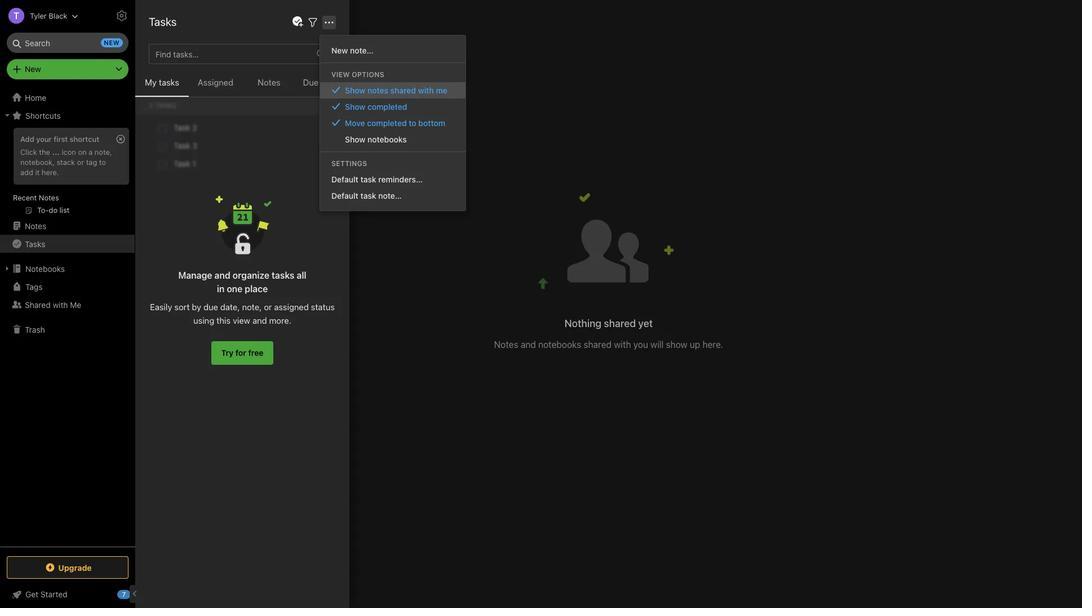 Task type: describe. For each thing, give the bounding box(es) containing it.
show for show notes shared with me
[[345, 85, 365, 95]]

default task note… link
[[320, 187, 466, 204]]

upgrade
[[58, 563, 92, 573]]

shared inside show notes shared with me link
[[390, 85, 416, 95]]

dropdown list menu containing show notes shared with me
[[320, 82, 466, 147]]

here. inside icon on a note, notebook, stack or tag to add it here.
[[42, 168, 59, 177]]

your
[[36, 135, 52, 144]]

new note… link
[[320, 42, 466, 58]]

to inside icon on a note, notebook, stack or tag to add it here.
[[99, 158, 106, 167]]

get started
[[25, 590, 67, 600]]

notes link
[[0, 217, 135, 235]]

my tasks
[[145, 77, 179, 87]]

home
[[25, 93, 46, 102]]

manage and organize tasks all in one place
[[178, 271, 306, 294]]

new
[[104, 39, 120, 46]]

view
[[331, 70, 350, 79]]

add
[[20, 135, 34, 144]]

move
[[345, 118, 365, 128]]

options
[[352, 70, 384, 79]]

in
[[217, 284, 225, 294]]

notebook,
[[20, 158, 55, 167]]

new search field
[[15, 33, 123, 53]]

shortcuts button
[[0, 107, 135, 125]]

group containing add your first shortcut
[[0, 125, 135, 222]]

or for assigned
[[264, 302, 272, 312]]

note, inside easily sort by due date, note, or assigned status using this view and more.
[[242, 302, 262, 312]]

tyler
[[30, 11, 47, 20]]

upgrade button
[[7, 557, 129, 579]]

...
[[52, 148, 60, 157]]

due
[[303, 77, 319, 87]]

notebooks
[[25, 264, 65, 274]]

you
[[634, 340, 648, 350]]

settings image
[[115, 9, 129, 23]]

add your first shortcut
[[20, 135, 99, 144]]

more actions and view options image
[[322, 16, 336, 29]]

with up find tasks… 'text field'
[[190, 16, 211, 29]]

me inside shared with me link
[[70, 300, 81, 310]]

status
[[311, 302, 335, 312]]

all
[[297, 271, 306, 281]]

Account field
[[0, 5, 79, 27]]

black
[[49, 11, 67, 20]]

notebooks link
[[0, 260, 135, 278]]

using
[[193, 316, 214, 326]]

sort
[[174, 302, 190, 312]]

note… inside default task note… link
[[378, 191, 402, 200]]

yet
[[638, 318, 653, 330]]

show
[[666, 340, 688, 350]]

0 horizontal spatial notebooks
[[368, 134, 407, 144]]

nothing shared yet
[[565, 318, 653, 330]]

reminders…
[[378, 174, 423, 184]]

add
[[20, 168, 33, 177]]

easily sort by due date, note, or assigned status using this view and more.
[[150, 302, 335, 326]]

tasks inside button
[[159, 77, 179, 87]]

Search text field
[[15, 33, 121, 53]]

due dates
[[303, 77, 342, 87]]

by
[[192, 302, 201, 312]]

view options
[[331, 70, 384, 79]]

notes and notebooks shared with you will show up here.
[[494, 340, 723, 350]]

default for default task reminders…
[[331, 174, 358, 184]]

a
[[89, 148, 93, 157]]

free
[[248, 348, 264, 358]]

it
[[35, 168, 40, 177]]

default task reminders…
[[331, 174, 423, 184]]

move completed to bottom link
[[320, 115, 466, 131]]

shortcuts
[[25, 111, 61, 120]]

note… inside the new note… link
[[350, 45, 373, 55]]

expand notebooks image
[[3, 264, 12, 273]]

place
[[245, 284, 268, 294]]

assigned button
[[189, 76, 242, 97]]

try for free
[[221, 348, 264, 358]]

for
[[236, 348, 246, 358]]

view
[[233, 316, 250, 326]]

date,
[[220, 302, 240, 312]]

due
[[204, 302, 218, 312]]

filter tasks image
[[306, 16, 320, 29]]

1 vertical spatial shared
[[604, 318, 636, 330]]

this
[[217, 316, 231, 326]]

more.
[[269, 316, 291, 326]]

show notes shared with me menu item
[[320, 82, 466, 98]]

show notebooks
[[345, 134, 407, 144]]

tasks inside manage and organize tasks all in one place
[[272, 271, 295, 281]]

first
[[54, 135, 68, 144]]

assigned
[[198, 77, 233, 87]]

manage
[[178, 271, 212, 281]]

show completed
[[345, 102, 407, 111]]

tree containing home
[[0, 89, 135, 547]]

and inside easily sort by due date, note, or assigned status using this view and more.
[[253, 316, 267, 326]]

with left you
[[614, 340, 631, 350]]

show notes shared with me link
[[320, 82, 466, 98]]

to inside the dropdown list menu
[[409, 118, 416, 128]]

recent notes
[[13, 193, 59, 202]]

on
[[78, 148, 87, 157]]

7
[[122, 591, 126, 599]]

task for note…
[[361, 191, 376, 200]]



Task type: vqa. For each thing, say whether or not it's contained in the screenshot.
Main ELEMENT
no



Task type: locate. For each thing, give the bounding box(es) containing it.
default task reminders… link
[[320, 171, 466, 187]]

stack
[[57, 158, 75, 167]]

here. right the 'it'
[[42, 168, 59, 177]]

my
[[145, 77, 157, 87]]

notebooks down move completed to bottom link
[[368, 134, 407, 144]]

1 dropdown list menu from the top
[[320, 82, 466, 147]]

task up default task note…
[[361, 174, 376, 184]]

or for tag
[[77, 158, 84, 167]]

started
[[41, 590, 67, 600]]

1 horizontal spatial and
[[253, 316, 267, 326]]

tasks left all
[[272, 271, 295, 281]]

note… up view options
[[350, 45, 373, 55]]

1 vertical spatial or
[[264, 302, 272, 312]]

0 vertical spatial completed
[[368, 102, 407, 111]]

task for reminders…
[[361, 174, 376, 184]]

shared with me link
[[0, 296, 135, 314]]

icon on a note, notebook, stack or tag to add it here.
[[20, 148, 112, 177]]

notebooks inside shared with me element
[[538, 340, 581, 350]]

shared with me up find tasks… 'text field'
[[152, 16, 229, 29]]

shared
[[152, 16, 187, 29], [25, 300, 51, 310]]

1 vertical spatial me
[[70, 300, 81, 310]]

1 vertical spatial notebooks
[[538, 340, 581, 350]]

0 horizontal spatial and
[[214, 271, 230, 281]]

1 horizontal spatial new
[[331, 45, 348, 55]]

0 vertical spatial to
[[409, 118, 416, 128]]

shared with me down tags button
[[25, 300, 81, 310]]

1 vertical spatial default
[[331, 191, 358, 200]]

1 horizontal spatial me
[[213, 16, 229, 29]]

and for manage
[[214, 271, 230, 281]]

click to collapse image
[[131, 588, 140, 601]]

with
[[190, 16, 211, 29], [418, 85, 434, 95], [53, 300, 68, 310], [614, 340, 631, 350]]

More actions and view options field
[[320, 15, 336, 29]]

0 vertical spatial show
[[345, 85, 365, 95]]

tags
[[25, 282, 43, 292]]

notes button
[[242, 76, 296, 97]]

default for default task note…
[[331, 191, 358, 200]]

shared inside shared with me link
[[25, 300, 51, 310]]

show for show notebooks
[[345, 134, 365, 144]]

note, up view
[[242, 302, 262, 312]]

here. right up at the bottom of page
[[703, 340, 723, 350]]

0 vertical spatial task
[[361, 174, 376, 184]]

2 task from the top
[[361, 191, 376, 200]]

2 vertical spatial show
[[345, 134, 365, 144]]

default task note…
[[331, 191, 402, 200]]

organize
[[233, 271, 269, 281]]

new note…
[[331, 45, 373, 55]]

1 horizontal spatial shared with me
[[152, 16, 229, 29]]

nothing
[[565, 318, 602, 330]]

new up view
[[331, 45, 348, 55]]

show up move
[[345, 102, 365, 111]]

or up more.
[[264, 302, 272, 312]]

0 horizontal spatial new
[[25, 64, 41, 74]]

completed for show
[[368, 102, 407, 111]]

0 horizontal spatial shared with me
[[25, 300, 81, 310]]

dropdown list menu
[[320, 82, 466, 147], [320, 171, 466, 204]]

me
[[436, 85, 447, 95]]

1 horizontal spatial to
[[409, 118, 416, 128]]

notes
[[368, 85, 388, 95]]

or inside easily sort by due date, note, or assigned status using this view and more.
[[264, 302, 272, 312]]

with inside shared with me link
[[53, 300, 68, 310]]

shared with me inside tree
[[25, 300, 81, 310]]

dropdown list menu containing default task reminders…
[[320, 171, 466, 204]]

show notes shared with me
[[345, 85, 447, 95]]

1 vertical spatial show
[[345, 102, 365, 111]]

try
[[221, 348, 234, 358]]

tasks up notebooks
[[25, 239, 45, 249]]

0 horizontal spatial to
[[99, 158, 106, 167]]

1 horizontal spatial here.
[[703, 340, 723, 350]]

and inside manage and organize tasks all in one place
[[214, 271, 230, 281]]

one
[[227, 284, 243, 294]]

shortcut
[[70, 135, 99, 144]]

me inside shared with me element
[[213, 16, 229, 29]]

1 vertical spatial completed
[[367, 118, 407, 128]]

completed for move
[[367, 118, 407, 128]]

notes
[[258, 77, 281, 87], [39, 193, 59, 202], [25, 221, 46, 231], [494, 340, 518, 350]]

new for new
[[25, 64, 41, 74]]

show notebooks link
[[320, 131, 466, 147]]

assigned
[[274, 302, 309, 312]]

note… down default task reminders… link
[[378, 191, 402, 200]]

notes inside shared with me element
[[494, 340, 518, 350]]

2 vertical spatial and
[[521, 340, 536, 350]]

1 horizontal spatial notebooks
[[538, 340, 581, 350]]

2 horizontal spatial and
[[521, 340, 536, 350]]

me
[[213, 16, 229, 29], [70, 300, 81, 310]]

0 vertical spatial shared
[[152, 16, 187, 29]]

0 vertical spatial here.
[[42, 168, 59, 177]]

0 vertical spatial me
[[213, 16, 229, 29]]

1 vertical spatial note,
[[242, 302, 262, 312]]

2 show from the top
[[345, 102, 365, 111]]

task down default task reminders…
[[361, 191, 376, 200]]

1 vertical spatial shared with me
[[25, 300, 81, 310]]

me down tags button
[[70, 300, 81, 310]]

here.
[[42, 168, 59, 177], [703, 340, 723, 350]]

settings
[[331, 159, 367, 168]]

Find tasks… text field
[[151, 45, 310, 63]]

1 default from the top
[[331, 174, 358, 184]]

new button
[[7, 59, 129, 79]]

1 vertical spatial tasks
[[25, 239, 45, 249]]

tyler black
[[30, 11, 67, 20]]

1 horizontal spatial note,
[[242, 302, 262, 312]]

1 vertical spatial shared
[[25, 300, 51, 310]]

1 show from the top
[[345, 85, 365, 95]]

3 show from the top
[[345, 134, 365, 144]]

tags button
[[0, 278, 135, 296]]

up
[[690, 340, 700, 350]]

new for new note…
[[331, 45, 348, 55]]

shared up notes and notebooks shared with you will show up here.
[[604, 318, 636, 330]]

1 vertical spatial dropdown list menu
[[320, 171, 466, 204]]

Filter tasks field
[[306, 15, 320, 29]]

0 horizontal spatial here.
[[42, 168, 59, 177]]

note, right a on the left of the page
[[95, 148, 112, 157]]

2 completed from the top
[[367, 118, 407, 128]]

1 vertical spatial to
[[99, 158, 106, 167]]

with down tags button
[[53, 300, 68, 310]]

the
[[39, 148, 50, 157]]

shared inside shared with me element
[[152, 16, 187, 29]]

Help and Learning task checklist field
[[0, 586, 135, 604]]

to right tag
[[99, 158, 106, 167]]

or inside icon on a note, notebook, stack or tag to add it here.
[[77, 158, 84, 167]]

1 vertical spatial tasks
[[272, 271, 295, 281]]

notes inside button
[[258, 77, 281, 87]]

show completed link
[[320, 98, 466, 115]]

to
[[409, 118, 416, 128], [99, 158, 106, 167]]

task
[[361, 174, 376, 184], [361, 191, 376, 200]]

2 vertical spatial shared
[[584, 340, 612, 350]]

click the ...
[[20, 148, 60, 157]]

recent
[[13, 193, 37, 202]]

0 vertical spatial and
[[214, 271, 230, 281]]

2 dropdown list menu from the top
[[320, 171, 466, 204]]

shared down nothing shared yet
[[584, 340, 612, 350]]

notebooks
[[368, 134, 407, 144], [538, 340, 581, 350]]

click
[[20, 148, 37, 157]]

1 completed from the top
[[368, 102, 407, 111]]

note,
[[95, 148, 112, 157], [242, 302, 262, 312]]

tasks right my
[[159, 77, 179, 87]]

me up find tasks… 'text field'
[[213, 16, 229, 29]]

will
[[651, 340, 664, 350]]

0 horizontal spatial or
[[77, 158, 84, 167]]

1 vertical spatial new
[[25, 64, 41, 74]]

to left bottom
[[409, 118, 416, 128]]

and inside shared with me element
[[521, 340, 536, 350]]

show
[[345, 85, 365, 95], [345, 102, 365, 111], [345, 134, 365, 144]]

0 horizontal spatial tasks
[[159, 77, 179, 87]]

0 horizontal spatial shared
[[25, 300, 51, 310]]

completed down 'show completed' link
[[367, 118, 407, 128]]

0 horizontal spatial me
[[70, 300, 81, 310]]

completed up move completed to bottom link
[[368, 102, 407, 111]]

show for show completed
[[345, 102, 365, 111]]

1 task from the top
[[361, 174, 376, 184]]

tag
[[86, 158, 97, 167]]

0 vertical spatial tasks
[[149, 15, 177, 28]]

group
[[0, 125, 135, 222]]

trash
[[25, 325, 45, 335]]

icon
[[62, 148, 76, 157]]

note…
[[350, 45, 373, 55], [378, 191, 402, 200]]

2 default from the top
[[331, 191, 358, 200]]

1 vertical spatial task
[[361, 191, 376, 200]]

easily
[[150, 302, 172, 312]]

home link
[[0, 89, 135, 107]]

new up home
[[25, 64, 41, 74]]

tasks button
[[0, 235, 135, 253]]

0 horizontal spatial note,
[[95, 148, 112, 157]]

or down on
[[77, 158, 84, 167]]

tree
[[0, 89, 135, 547]]

0 vertical spatial shared with me
[[152, 16, 229, 29]]

0 vertical spatial tasks
[[159, 77, 179, 87]]

1 horizontal spatial or
[[264, 302, 272, 312]]

0 vertical spatial note…
[[350, 45, 373, 55]]

shared with me
[[152, 16, 229, 29], [25, 300, 81, 310]]

with inside show notes shared with me link
[[418, 85, 434, 95]]

0 vertical spatial or
[[77, 158, 84, 167]]

notebooks down nothing
[[538, 340, 581, 350]]

1 horizontal spatial note…
[[378, 191, 402, 200]]

dates
[[321, 77, 342, 87]]

show down move
[[345, 134, 365, 144]]

tasks right settings icon on the left
[[149, 15, 177, 28]]

note, inside icon on a note, notebook, stack or tag to add it here.
[[95, 148, 112, 157]]

shared right settings icon on the left
[[152, 16, 187, 29]]

shared with me element
[[135, 0, 1082, 609]]

1 vertical spatial note…
[[378, 191, 402, 200]]

tasks inside button
[[25, 239, 45, 249]]

trash link
[[0, 321, 135, 339]]

0 vertical spatial new
[[331, 45, 348, 55]]

0 vertical spatial shared
[[390, 85, 416, 95]]

show inside menu item
[[345, 85, 365, 95]]

here. inside shared with me element
[[703, 340, 723, 350]]

1 vertical spatial and
[[253, 316, 267, 326]]

move completed to bottom
[[345, 118, 445, 128]]

or
[[77, 158, 84, 167], [264, 302, 272, 312]]

0 horizontal spatial note…
[[350, 45, 373, 55]]

0 vertical spatial notebooks
[[368, 134, 407, 144]]

shared up 'show completed' link
[[390, 85, 416, 95]]

0 horizontal spatial tasks
[[25, 239, 45, 249]]

show down view options
[[345, 85, 365, 95]]

bottom
[[418, 118, 445, 128]]

completed
[[368, 102, 407, 111], [367, 118, 407, 128]]

my tasks button
[[135, 76, 189, 97]]

and for notes
[[521, 340, 536, 350]]

with left me
[[418, 85, 434, 95]]

new task image
[[291, 15, 304, 29]]

0 vertical spatial note,
[[95, 148, 112, 157]]

1 horizontal spatial shared
[[152, 16, 187, 29]]

shared down tags
[[25, 300, 51, 310]]

1 horizontal spatial tasks
[[272, 271, 295, 281]]

1 vertical spatial here.
[[703, 340, 723, 350]]

0 vertical spatial dropdown list menu
[[320, 82, 466, 147]]

new inside popup button
[[25, 64, 41, 74]]

try for free button
[[212, 342, 273, 365]]

0 vertical spatial default
[[331, 174, 358, 184]]

1 horizontal spatial tasks
[[149, 15, 177, 28]]



